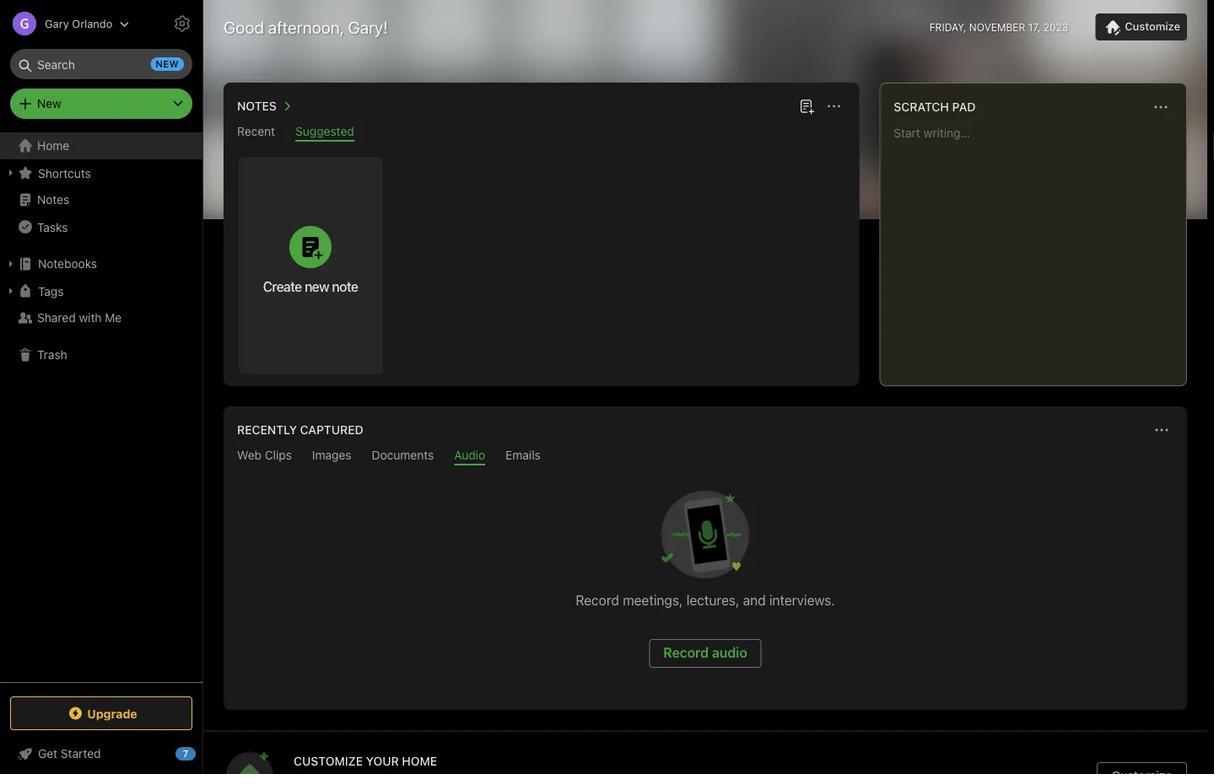 Task type: vqa. For each thing, say whether or not it's contained in the screenshot.
add a reminder image at the left of page
no



Task type: describe. For each thing, give the bounding box(es) containing it.
notes link
[[0, 186, 202, 213]]

recently captured
[[237, 423, 363, 437]]

and
[[743, 593, 766, 609]]

lectures,
[[687, 593, 740, 609]]

Search text field
[[22, 49, 181, 79]]

suggested tab
[[295, 124, 354, 142]]

afternoon,
[[268, 17, 344, 37]]

customize button
[[1096, 14, 1187, 41]]

create
[[263, 278, 302, 295]]

click to collapse image
[[196, 743, 209, 764]]

orlando
[[72, 17, 113, 30]]

home
[[402, 754, 437, 768]]

gary!
[[348, 17, 388, 37]]

trash link
[[0, 342, 202, 369]]

shortcuts button
[[0, 159, 202, 186]]

web
[[237, 449, 262, 462]]

new search field
[[22, 49, 184, 79]]

customize your home
[[294, 754, 437, 768]]

shared
[[37, 311, 76, 325]]

Help and Learning task checklist field
[[0, 741, 203, 768]]

suggested
[[295, 124, 354, 138]]

started
[[61, 747, 101, 761]]

november
[[969, 21, 1026, 33]]

notes button
[[234, 96, 297, 116]]

audio tab panel
[[224, 466, 1187, 711]]

new
[[37, 97, 61, 111]]

gary
[[45, 17, 69, 30]]

upgrade button
[[10, 697, 192, 731]]

record audio
[[663, 645, 747, 661]]

tree containing home
[[0, 132, 203, 682]]

pad
[[952, 100, 976, 114]]

audio tab
[[454, 449, 485, 466]]

record meetings, lectures, and interviews.
[[576, 593, 835, 609]]

web clips
[[237, 449, 292, 462]]

tab list for notes
[[227, 124, 856, 142]]

tags
[[38, 284, 64, 298]]

with
[[79, 311, 102, 325]]

emails
[[506, 449, 541, 462]]

audio
[[454, 449, 485, 462]]

more actions field for recently captured
[[1150, 419, 1174, 442]]

suggested tab panel
[[224, 142, 859, 386]]

note
[[332, 278, 358, 295]]

web clips tab
[[237, 449, 292, 466]]

17,
[[1028, 21, 1041, 33]]



Task type: locate. For each thing, give the bounding box(es) containing it.
7
[[183, 749, 188, 760]]

captured
[[300, 423, 363, 437]]

documents tab
[[372, 449, 434, 466]]

gary orlando
[[45, 17, 113, 30]]

good afternoon, gary!
[[224, 17, 388, 37]]

new left note
[[305, 278, 329, 295]]

interviews.
[[769, 593, 835, 609]]

tab list containing web clips
[[227, 449, 1184, 466]]

record for record audio
[[663, 645, 709, 661]]

friday, november 17, 2023
[[930, 21, 1069, 33]]

audio
[[712, 645, 747, 661]]

Account field
[[0, 7, 129, 41]]

recent tab
[[237, 124, 275, 142]]

emails tab
[[506, 449, 541, 466]]

clips
[[265, 449, 292, 462]]

new inside button
[[305, 278, 329, 295]]

0 horizontal spatial record
[[576, 593, 619, 609]]

get started
[[38, 747, 101, 761]]

1 tab list from the top
[[227, 124, 856, 142]]

0 vertical spatial notes
[[237, 99, 277, 113]]

scratch pad
[[894, 100, 976, 114]]

meetings,
[[623, 593, 683, 609]]

0 horizontal spatial notes
[[37, 193, 69, 207]]

scratch
[[894, 100, 949, 114]]

tasks button
[[0, 213, 202, 240]]

recent
[[237, 124, 275, 138]]

1 horizontal spatial more actions image
[[1151, 97, 1171, 117]]

documents
[[372, 449, 434, 462]]

tree
[[0, 132, 203, 682]]

tags button
[[0, 278, 202, 305]]

recently captured button
[[234, 420, 363, 440]]

1 horizontal spatial new
[[305, 278, 329, 295]]

shortcuts
[[38, 166, 91, 180]]

create new note button
[[238, 157, 383, 375]]

recently
[[237, 423, 297, 437]]

tab list for recently captured
[[227, 449, 1184, 466]]

images
[[312, 449, 352, 462]]

expand tags image
[[4, 284, 18, 298]]

good
[[224, 17, 264, 37]]

new inside search field
[[156, 59, 179, 70]]

new down settings image
[[156, 59, 179, 70]]

get
[[38, 747, 57, 761]]

scratch pad button
[[891, 97, 976, 117]]

1 vertical spatial notes
[[37, 193, 69, 207]]

record
[[576, 593, 619, 609], [663, 645, 709, 661]]

expand notebooks image
[[4, 257, 18, 271]]

notebooks link
[[0, 251, 202, 278]]

Start writing… text field
[[894, 126, 1186, 372]]

notes up the recent
[[237, 99, 277, 113]]

record for record meetings, lectures, and interviews.
[[576, 593, 619, 609]]

images tab
[[312, 449, 352, 466]]

0 vertical spatial tab list
[[227, 124, 856, 142]]

tab list
[[227, 124, 856, 142], [227, 449, 1184, 466]]

notes
[[237, 99, 277, 113], [37, 193, 69, 207]]

shared with me
[[37, 311, 122, 325]]

friday,
[[930, 21, 967, 33]]

1 vertical spatial new
[[305, 278, 329, 295]]

1 horizontal spatial record
[[663, 645, 709, 661]]

notebooks
[[38, 257, 97, 271]]

0 vertical spatial record
[[576, 593, 619, 609]]

upgrade
[[87, 707, 137, 721]]

customize
[[1125, 20, 1181, 33]]

me
[[105, 311, 122, 325]]

more actions image inside field
[[1151, 97, 1171, 117]]

home link
[[0, 132, 203, 159]]

2023
[[1044, 21, 1069, 33]]

notes up tasks
[[37, 193, 69, 207]]

your
[[366, 754, 399, 768]]

home
[[37, 139, 69, 153]]

record left audio
[[663, 645, 709, 661]]

0 vertical spatial new
[[156, 59, 179, 70]]

0 horizontal spatial more actions image
[[824, 96, 844, 116]]

1 horizontal spatial notes
[[237, 99, 277, 113]]

2 tab list from the top
[[227, 449, 1184, 466]]

create new note
[[263, 278, 358, 295]]

0 horizontal spatial new
[[156, 59, 179, 70]]

record inside button
[[663, 645, 709, 661]]

new
[[156, 59, 179, 70], [305, 278, 329, 295]]

tab list containing recent
[[227, 124, 856, 142]]

settings image
[[172, 14, 192, 34]]

more actions image
[[1152, 420, 1172, 440]]

trash
[[37, 348, 67, 362]]

customize
[[294, 754, 363, 768]]

shared with me link
[[0, 305, 202, 332]]

tasks
[[37, 220, 68, 234]]

record audio button
[[649, 640, 762, 668]]

more actions field for scratch pad
[[1149, 95, 1173, 119]]

more actions image
[[824, 96, 844, 116], [1151, 97, 1171, 117]]

More actions field
[[822, 95, 846, 118], [1149, 95, 1173, 119], [1150, 419, 1174, 442]]

1 vertical spatial tab list
[[227, 449, 1184, 466]]

notes inside button
[[237, 99, 277, 113]]

new button
[[10, 89, 192, 119]]

1 vertical spatial record
[[663, 645, 709, 661]]

record left 'meetings,'
[[576, 593, 619, 609]]



